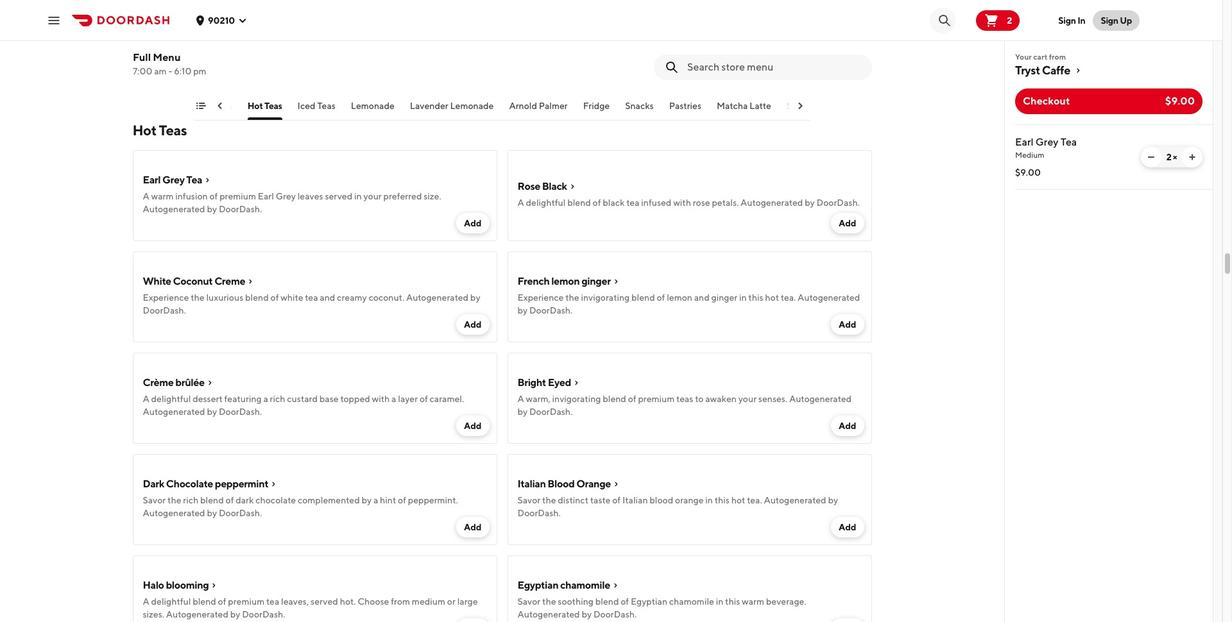Task type: locate. For each thing, give the bounding box(es) containing it.
caffe
[[1043, 64, 1071, 77]]

doordash. inside hot chocolate 12 oz a warm blend of rich cocoa and milk served in a 12 oz cup. autogenerated by doordash. $4.00
[[143, 40, 186, 50]]

0 vertical spatial rich
[[211, 27, 226, 37]]

add for bright eyed
[[839, 421, 857, 432]]

latte right the spanish
[[821, 101, 842, 111]]

1 horizontal spatial rich
[[211, 27, 226, 37]]

1 vertical spatial premium
[[639, 394, 675, 405]]

egyptian right view
[[631, 597, 668, 607]]

rich down chocolate
[[183, 496, 199, 506]]

menu inside button
[[625, 596, 652, 608]]

and inside experience the luxurious blend of white tea and creamy coconut. autogenerated by doordash.
[[320, 293, 335, 303]]

chocolate right dark
[[256, 496, 296, 506]]

the inside experience the invigorating blend of lemon and ginger in this hot tea. autogenerated by doordash.
[[566, 293, 580, 303]]

by inside experience the luxurious blend of white tea and creamy coconut. autogenerated by doordash.
[[471, 293, 481, 303]]

lemon
[[552, 275, 580, 288], [667, 293, 693, 303]]

1 latte from the left
[[750, 101, 771, 111]]

chamomile inside savor the soothing blend of egyptian chamomile in this warm beverage. autogenerated by doordash.
[[670, 597, 715, 607]]

add for italian blood orange
[[839, 523, 857, 533]]

1 horizontal spatial earl
[[258, 191, 274, 202]]

1 vertical spatial served
[[325, 191, 353, 202]]

1 vertical spatial from
[[391, 597, 410, 607]]

savor for italian
[[518, 496, 541, 506]]

1 vertical spatial ginger
[[712, 293, 738, 303]]

your
[[1016, 52, 1032, 62]]

savor inside savor the soothing blend of egyptian chamomile in this warm beverage. autogenerated by doordash.
[[518, 597, 541, 607]]

arnold
[[509, 101, 537, 111]]

1 vertical spatial $9.00
[[1016, 168, 1042, 178]]

the inside experience the luxurious blend of white tea and creamy coconut. autogenerated by doordash.
[[191, 293, 205, 303]]

teas right iced
[[317, 101, 335, 111]]

oz up cocoa
[[220, 10, 230, 22]]

by inside experience the invigorating blend of lemon and ginger in this hot tea. autogenerated by doordash.
[[518, 306, 528, 316]]

sign left up
[[1102, 15, 1119, 25]]

1 vertical spatial chamomile
[[670, 597, 715, 607]]

1 vertical spatial chocolate
[[256, 496, 296, 506]]

invigorating for bright eyed
[[553, 394, 601, 405]]

invigorating for french lemon ginger
[[581, 293, 630, 303]]

0 vertical spatial menu
[[153, 51, 180, 64]]

doordash. inside savor the rich blend of dark chocolate complemented by a hint of peppermint. autogenerated by doordash.
[[219, 509, 262, 519]]

earl for earl grey tea
[[143, 174, 161, 186]]

hot inside hot chocolate 12 oz a warm blend of rich cocoa and milk served in a 12 oz cup. autogenerated by doordash. $4.00
[[143, 10, 160, 22]]

spanish latte
[[787, 101, 842, 111]]

0 horizontal spatial earl
[[143, 174, 161, 186]]

1 sign from the left
[[1059, 15, 1077, 25]]

savor inside savor the distinct taste of italian blood orange in this hot tea. autogenerated by doordash.
[[518, 496, 541, 506]]

1 vertical spatial rich
[[270, 394, 285, 405]]

tea. for orange
[[748, 496, 763, 506]]

your left preferred
[[364, 191, 382, 202]]

1 horizontal spatial lemon
[[667, 293, 693, 303]]

a down crème
[[143, 394, 149, 405]]

1 horizontal spatial menu
[[625, 596, 652, 608]]

remove one from cart image
[[1147, 152, 1157, 162]]

the inside savor the soothing blend of egyptian chamomile in this warm beverage. autogenerated by doordash.
[[543, 597, 556, 607]]

premium left the teas
[[639, 394, 675, 405]]

savor down egyptian chamomile at the bottom
[[518, 597, 541, 607]]

tea for earl grey tea
[[186, 174, 202, 186]]

tea down checkout
[[1061, 136, 1078, 148]]

pastries
[[669, 101, 702, 111]]

0 vertical spatial earl
[[1016, 136, 1034, 148]]

am
[[154, 66, 166, 76]]

1 vertical spatial 2
[[1167, 152, 1172, 162]]

matcha latte
[[717, 101, 771, 111]]

lemonade
[[351, 101, 395, 111], [450, 101, 494, 111]]

experience inside experience the luxurious blend of white tea and creamy coconut. autogenerated by doordash.
[[143, 293, 189, 303]]

italian blood orange
[[518, 478, 611, 491]]

premium right "infusion" at the top left of the page
[[220, 191, 256, 202]]

0 vertical spatial this
[[749, 293, 764, 303]]

beverage.
[[767, 597, 807, 607]]

tea right black
[[627, 198, 640, 208]]

a for rose black
[[518, 198, 524, 208]]

rich inside hot chocolate 12 oz a warm blend of rich cocoa and milk served in a 12 oz cup. autogenerated by doordash. $4.00
[[211, 27, 226, 37]]

1 vertical spatial hot
[[247, 101, 263, 111]]

egyptian
[[518, 580, 559, 592], [631, 597, 668, 607]]

add button for earl grey tea
[[457, 213, 490, 234]]

by inside a warm, invigorating blend of premium teas to awaken your senses. autogenerated by doordash.
[[518, 407, 528, 417]]

in inside savor the distinct taste of italian blood orange in this hot tea. autogenerated by doordash.
[[706, 496, 713, 506]]

brûlée
[[175, 377, 205, 389]]

1 horizontal spatial tea.
[[781, 293, 796, 303]]

1 vertical spatial tea
[[305, 293, 318, 303]]

experience down french
[[518, 293, 564, 303]]

2 experience from the left
[[518, 293, 564, 303]]

tryst
[[1016, 64, 1041, 77]]

doordash.
[[143, 40, 186, 50], [817, 198, 860, 208], [219, 204, 262, 214], [143, 306, 186, 316], [530, 306, 573, 316], [219, 407, 262, 417], [530, 407, 573, 417], [219, 509, 262, 519], [518, 509, 561, 519], [242, 610, 285, 620], [594, 610, 637, 620]]

tea. inside savor the distinct taste of italian blood orange in this hot tea. autogenerated by doordash.
[[748, 496, 763, 506]]

add button for crème brûlée
[[457, 416, 490, 437]]

matcha latte button
[[717, 100, 771, 120]]

crème
[[143, 377, 174, 389]]

the down blood
[[543, 496, 556, 506]]

experience
[[143, 293, 189, 303], [518, 293, 564, 303]]

oz left cup.
[[346, 27, 355, 37]]

2 vertical spatial grey
[[276, 191, 296, 202]]

invigorating down french lemon ginger
[[581, 293, 630, 303]]

1 horizontal spatial from
[[1050, 52, 1067, 62]]

0 vertical spatial chocolate
[[162, 10, 207, 22]]

0 horizontal spatial 12
[[208, 10, 218, 22]]

sign left in
[[1059, 15, 1077, 25]]

infusion
[[175, 191, 208, 202]]

hot teas up earl grey tea
[[133, 122, 187, 139]]

delightful down halo blooming at left bottom
[[151, 597, 191, 607]]

0 horizontal spatial lemon
[[552, 275, 580, 288]]

hint
[[380, 496, 396, 506]]

pastries button
[[669, 100, 702, 120]]

a for halo blooming
[[143, 597, 149, 607]]

delightful down the crème brûlée
[[151, 394, 191, 405]]

teas inside button
[[317, 101, 335, 111]]

with right topped
[[372, 394, 390, 405]]

0 horizontal spatial $9.00
[[1016, 168, 1042, 178]]

hot teas left iced
[[247, 101, 282, 111]]

0 horizontal spatial tea.
[[748, 496, 763, 506]]

caramel.
[[430, 394, 464, 405]]

add button for rose black
[[832, 213, 865, 234]]

featuring
[[224, 394, 262, 405]]

2 latte from the left
[[821, 101, 842, 111]]

this inside savor the distinct taste of italian blood orange in this hot tea. autogenerated by doordash.
[[715, 496, 730, 506]]

2 sign from the left
[[1102, 15, 1119, 25]]

mocha button
[[204, 100, 232, 120]]

autogenerated inside a delightful dessert featuring a rich custard base topped with a layer of caramel. autogenerated by doordash.
[[143, 407, 205, 417]]

grey inside earl grey tea medium
[[1036, 136, 1059, 148]]

0 vertical spatial premium
[[220, 191, 256, 202]]

a inside a delightful dessert featuring a rich custard base topped with a layer of caramel. autogenerated by doordash.
[[143, 394, 149, 405]]

1 horizontal spatial tea
[[305, 293, 318, 303]]

a
[[329, 27, 334, 37], [264, 394, 268, 405], [392, 394, 397, 405], [374, 496, 378, 506]]

add for french lemon ginger
[[839, 320, 857, 330]]

1 vertical spatial with
[[372, 394, 390, 405]]

lemonade right lavender
[[450, 101, 494, 111]]

of inside experience the luxurious blend of white tea and creamy coconut. autogenerated by doordash.
[[271, 293, 279, 303]]

2 lemonade from the left
[[450, 101, 494, 111]]

1 vertical spatial tea.
[[748, 496, 763, 506]]

delightful for black
[[526, 198, 566, 208]]

premium inside a warm infusion of premium earl grey leaves served in your preferred size. autogenerated by doordash.
[[220, 191, 256, 202]]

italian inside savor the distinct taste of italian blood orange in this hot tea. autogenerated by doordash.
[[623, 496, 648, 506]]

and inside experience the invigorating blend of lemon and ginger in this hot tea. autogenerated by doordash.
[[695, 293, 710, 303]]

earl inside earl grey tea medium
[[1016, 136, 1034, 148]]

black
[[542, 180, 567, 193]]

0 vertical spatial oz
[[220, 10, 230, 22]]

1 horizontal spatial chamomile
[[670, 597, 715, 607]]

rich inside savor the rich blend of dark chocolate complemented by a hint of peppermint. autogenerated by doordash.
[[183, 496, 199, 506]]

0 horizontal spatial your
[[364, 191, 382, 202]]

grey up "infusion" at the top left of the page
[[162, 174, 185, 186]]

1 lemonade from the left
[[351, 101, 395, 111]]

0 horizontal spatial chocolate
[[162, 10, 207, 22]]

sign for sign in
[[1059, 15, 1077, 25]]

a inside hot chocolate 12 oz a warm blend of rich cocoa and milk served in a 12 oz cup. autogenerated by doordash. $4.00
[[329, 27, 334, 37]]

0 horizontal spatial chamomile
[[561, 580, 611, 592]]

2 horizontal spatial tea
[[627, 198, 640, 208]]

served inside a warm infusion of premium earl grey leaves served in your preferred size. autogenerated by doordash.
[[325, 191, 353, 202]]

latte inside matcha latte button
[[750, 101, 771, 111]]

2 vertical spatial delightful
[[151, 597, 191, 607]]

warm inside hot chocolate 12 oz a warm blend of rich cocoa and milk served in a 12 oz cup. autogenerated by doordash. $4.00
[[151, 27, 174, 37]]

0 vertical spatial tea
[[1061, 136, 1078, 148]]

autogenerated inside savor the rich blend of dark chocolate complemented by a hint of peppermint. autogenerated by doordash.
[[143, 509, 205, 519]]

italian left blood
[[518, 478, 546, 491]]

0 vertical spatial grey
[[1036, 136, 1059, 148]]

grey left leaves at the left top
[[276, 191, 296, 202]]

tea inside a delightful blend of premium tea leaves, served hot. choose from medium or large sizes. autogenerated by doordash.
[[266, 597, 279, 607]]

egyptian up 'soothing'
[[518, 580, 559, 592]]

0 horizontal spatial italian
[[518, 478, 546, 491]]

1 vertical spatial oz
[[346, 27, 355, 37]]

latte for spanish latte
[[821, 101, 842, 111]]

2 vertical spatial this
[[726, 597, 741, 607]]

show menu categories image
[[196, 101, 206, 111]]

autogenerated
[[376, 27, 439, 37], [741, 198, 804, 208], [143, 204, 205, 214], [406, 293, 469, 303], [798, 293, 861, 303], [790, 394, 852, 405], [143, 407, 205, 417], [764, 496, 827, 506], [143, 509, 205, 519], [166, 610, 229, 620], [518, 610, 580, 620]]

1 horizontal spatial ginger
[[712, 293, 738, 303]]

savor down italian blood orange
[[518, 496, 541, 506]]

1 vertical spatial your
[[739, 394, 757, 405]]

in inside experience the invigorating blend of lemon and ginger in this hot tea. autogenerated by doordash.
[[740, 293, 747, 303]]

a warm, invigorating blend of premium teas to awaken your senses. autogenerated by doordash.
[[518, 394, 852, 417]]

black
[[603, 198, 625, 208]]

teas up earl grey tea
[[159, 122, 187, 139]]

doordash. inside savor the soothing blend of egyptian chamomile in this warm beverage. autogenerated by doordash.
[[594, 610, 637, 620]]

0 vertical spatial lemon
[[552, 275, 580, 288]]

rich
[[211, 27, 226, 37], [270, 394, 285, 405], [183, 496, 199, 506]]

0 horizontal spatial lemonade
[[351, 101, 395, 111]]

this
[[749, 293, 764, 303], [715, 496, 730, 506], [726, 597, 741, 607]]

served left 'hot.'
[[311, 597, 338, 607]]

premium inside a delightful blend of premium tea leaves, served hot. choose from medium or large sizes. autogenerated by doordash.
[[228, 597, 265, 607]]

the inside savor the distinct taste of italian blood orange in this hot tea. autogenerated by doordash.
[[543, 496, 556, 506]]

topped
[[341, 394, 370, 405]]

add button for italian blood orange
[[832, 518, 865, 538]]

1 horizontal spatial hot
[[766, 293, 780, 303]]

menu for view
[[625, 596, 652, 608]]

bright eyed
[[518, 377, 571, 389]]

cart
[[1034, 52, 1048, 62]]

a down rose
[[518, 198, 524, 208]]

1 vertical spatial this
[[715, 496, 730, 506]]

earl
[[1016, 136, 1034, 148], [143, 174, 161, 186], [258, 191, 274, 202]]

invigorating down eyed
[[553, 394, 601, 405]]

experience down white
[[143, 293, 189, 303]]

a up sizes.
[[143, 597, 149, 607]]

1 vertical spatial earl
[[143, 174, 161, 186]]

autogenerated inside experience the luxurious blend of white tea and creamy coconut. autogenerated by doordash.
[[406, 293, 469, 303]]

of inside savor the soothing blend of egyptian chamomile in this warm beverage. autogenerated by doordash.
[[621, 597, 629, 607]]

by
[[441, 27, 451, 37], [805, 198, 815, 208], [207, 204, 217, 214], [471, 293, 481, 303], [518, 306, 528, 316], [207, 407, 217, 417], [518, 407, 528, 417], [362, 496, 372, 506], [829, 496, 839, 506], [207, 509, 217, 519], [230, 610, 240, 620], [582, 610, 592, 620]]

infused
[[642, 198, 672, 208]]

premium left leaves,
[[228, 597, 265, 607]]

hot right scroll menu navigation left icon
[[247, 101, 263, 111]]

1 vertical spatial delightful
[[151, 394, 191, 405]]

sizes.
[[143, 610, 164, 620]]

0 horizontal spatial with
[[372, 394, 390, 405]]

grey up medium
[[1036, 136, 1059, 148]]

iced teas
[[297, 101, 335, 111]]

the down egyptian chamomile at the bottom
[[543, 597, 556, 607]]

hot inside experience the invigorating blend of lemon and ginger in this hot tea. autogenerated by doordash.
[[766, 293, 780, 303]]

from up caffe at the top of page
[[1050, 52, 1067, 62]]

sign for sign up
[[1102, 15, 1119, 25]]

1 vertical spatial lemon
[[667, 293, 693, 303]]

0 horizontal spatial menu
[[153, 51, 180, 64]]

doordash. inside a warm, invigorating blend of premium teas to awaken your senses. autogenerated by doordash.
[[530, 407, 573, 417]]

2 vertical spatial earl
[[258, 191, 274, 202]]

tea inside earl grey tea medium
[[1061, 136, 1078, 148]]

rich inside a delightful dessert featuring a rich custard base topped with a layer of caramel. autogenerated by doordash.
[[270, 394, 285, 405]]

menu up -
[[153, 51, 180, 64]]

experience inside experience the invigorating blend of lemon and ginger in this hot tea. autogenerated by doordash.
[[518, 293, 564, 303]]

lemonade right the iced teas on the left top of page
[[351, 101, 395, 111]]

blend
[[175, 27, 199, 37], [568, 198, 591, 208], [245, 293, 269, 303], [632, 293, 655, 303], [603, 394, 627, 405], [200, 496, 224, 506], [193, 597, 216, 607], [596, 597, 619, 607]]

a inside a delightful blend of premium tea leaves, served hot. choose from medium or large sizes. autogenerated by doordash.
[[143, 597, 149, 607]]

add
[[464, 218, 482, 229], [839, 218, 857, 229], [464, 320, 482, 330], [839, 320, 857, 330], [464, 421, 482, 432], [839, 421, 857, 432], [464, 523, 482, 533], [839, 523, 857, 533]]

your left senses.
[[739, 394, 757, 405]]

savor the soothing blend of egyptian chamomile in this warm beverage. autogenerated by doordash.
[[518, 597, 807, 620]]

autogenerated inside a warm, invigorating blend of premium teas to awaken your senses. autogenerated by doordash.
[[790, 394, 852, 405]]

a down earl grey tea
[[143, 191, 149, 202]]

a up the full
[[143, 27, 149, 37]]

medium
[[1016, 150, 1045, 160]]

warm up $4.00
[[151, 27, 174, 37]]

hot teas
[[247, 101, 282, 111], [133, 122, 187, 139]]

2 vertical spatial premium
[[228, 597, 265, 607]]

2 horizontal spatial and
[[695, 293, 710, 303]]

fridge
[[583, 101, 610, 111]]

invigorating inside a warm, invigorating blend of premium teas to awaken your senses. autogenerated by doordash.
[[553, 394, 601, 405]]

a for earl grey tea
[[143, 191, 149, 202]]

to
[[696, 394, 704, 405]]

1 horizontal spatial grey
[[276, 191, 296, 202]]

1 horizontal spatial latte
[[821, 101, 842, 111]]

experience for white
[[143, 293, 189, 303]]

1 vertical spatial menu
[[625, 596, 652, 608]]

0 horizontal spatial 2
[[1008, 15, 1013, 25]]

1 experience from the left
[[143, 293, 189, 303]]

white
[[143, 275, 171, 288]]

or
[[447, 597, 456, 607]]

2 horizontal spatial grey
[[1036, 136, 1059, 148]]

a delightful blend of black tea infused with rose petals. autogenerated by doordash.
[[518, 198, 860, 208]]

latte inside spanish latte "button"
[[821, 101, 842, 111]]

hot up earl grey tea
[[133, 122, 156, 139]]

0 vertical spatial tea
[[627, 198, 640, 208]]

hot chocolate 12 oz a warm blend of rich cocoa and milk served in a 12 oz cup. autogenerated by doordash. $4.00
[[143, 10, 451, 66]]

add for earl grey tea
[[464, 218, 482, 229]]

0 horizontal spatial teas
[[159, 122, 187, 139]]

rose black
[[518, 180, 567, 193]]

1 horizontal spatial hot teas
[[247, 101, 282, 111]]

warm,
[[526, 394, 551, 405]]

a left cup.
[[329, 27, 334, 37]]

the inside savor the rich blend of dark chocolate complemented by a hint of peppermint. autogenerated by doordash.
[[168, 496, 181, 506]]

2 for 2
[[1008, 15, 1013, 25]]

add for white coconut creme
[[464, 320, 482, 330]]

0 horizontal spatial and
[[254, 27, 270, 37]]

savor down dark
[[143, 496, 166, 506]]

$9.00
[[1166, 95, 1196, 107], [1016, 168, 1042, 178]]

oz
[[220, 10, 230, 22], [346, 27, 355, 37]]

with left rose
[[674, 198, 692, 208]]

view menu button
[[573, 590, 660, 615]]

a left warm,
[[518, 394, 524, 405]]

premium for halo blooming
[[228, 597, 265, 607]]

1 horizontal spatial $9.00
[[1166, 95, 1196, 107]]

from
[[1050, 52, 1067, 62], [391, 597, 410, 607]]

1 horizontal spatial 2
[[1167, 152, 1172, 162]]

0 vertical spatial egyptian
[[518, 580, 559, 592]]

0 horizontal spatial oz
[[220, 10, 230, 22]]

tea. inside experience the invigorating blend of lemon and ginger in this hot tea. autogenerated by doordash.
[[781, 293, 796, 303]]

1 vertical spatial warm
[[151, 191, 174, 202]]

savor inside savor the rich blend of dark chocolate complemented by a hint of peppermint. autogenerated by doordash.
[[143, 496, 166, 506]]

premium
[[220, 191, 256, 202], [639, 394, 675, 405], [228, 597, 265, 607]]

1 horizontal spatial egyptian
[[631, 597, 668, 607]]

1 horizontal spatial tea
[[1061, 136, 1078, 148]]

egyptian inside savor the soothing blend of egyptian chamomile in this warm beverage. autogenerated by doordash.
[[631, 597, 668, 607]]

latte
[[750, 101, 771, 111], [821, 101, 842, 111]]

add for crème brûlée
[[464, 421, 482, 432]]

2 for 2 ×
[[1167, 152, 1172, 162]]

delightful
[[526, 198, 566, 208], [151, 394, 191, 405], [151, 597, 191, 607]]

grey for earl grey tea medium
[[1036, 136, 1059, 148]]

served
[[290, 27, 318, 37], [325, 191, 353, 202], [311, 597, 338, 607]]

0 horizontal spatial latte
[[750, 101, 771, 111]]

menu right view
[[625, 596, 652, 608]]

italian left 'blood'
[[623, 496, 648, 506]]

this inside experience the invigorating blend of lemon and ginger in this hot tea. autogenerated by doordash.
[[749, 293, 764, 303]]

hot up the full
[[143, 10, 160, 22]]

the down french lemon ginger
[[566, 293, 580, 303]]

experience for french
[[518, 293, 564, 303]]

0 horizontal spatial sign
[[1059, 15, 1077, 25]]

the
[[191, 293, 205, 303], [566, 293, 580, 303], [168, 496, 181, 506], [543, 496, 556, 506], [543, 597, 556, 607]]

of inside savor the distinct taste of italian blood orange in this hot tea. autogenerated by doordash.
[[613, 496, 621, 506]]

0 vertical spatial from
[[1050, 52, 1067, 62]]

autogenerated inside savor the distinct taste of italian blood orange in this hot tea. autogenerated by doordash.
[[764, 496, 827, 506]]

cocoa
[[228, 27, 253, 37]]

savor the distinct taste of italian blood orange in this hot tea. autogenerated by doordash.
[[518, 496, 839, 519]]

0 vertical spatial with
[[674, 198, 692, 208]]

latte right "matcha"
[[750, 101, 771, 111]]

delightful down rose black
[[526, 198, 566, 208]]

1 horizontal spatial italian
[[623, 496, 648, 506]]

peppermint.
[[408, 496, 458, 506]]

a for crème brûlée
[[143, 394, 149, 405]]

menu inside full menu 7:00 am - 6:10 pm
[[153, 51, 180, 64]]

2 horizontal spatial teas
[[317, 101, 335, 111]]

0 horizontal spatial hot
[[732, 496, 746, 506]]

grey for earl grey tea
[[162, 174, 185, 186]]

Item Search search field
[[687, 60, 862, 74]]

tea. for ginger
[[781, 293, 796, 303]]

doordash. inside a delightful dessert featuring a rich custard base topped with a layer of caramel. autogenerated by doordash.
[[219, 407, 262, 417]]

tea for earl grey tea medium
[[1061, 136, 1078, 148]]

blend inside a delightful blend of premium tea leaves, served hot. choose from medium or large sizes. autogenerated by doordash.
[[193, 597, 216, 607]]

lemonade inside button
[[450, 101, 494, 111]]

1 horizontal spatial lemonade
[[450, 101, 494, 111]]

$9.00 up ×
[[1166, 95, 1196, 107]]

autogenerated inside experience the invigorating blend of lemon and ginger in this hot tea. autogenerated by doordash.
[[798, 293, 861, 303]]

0 vertical spatial tea.
[[781, 293, 796, 303]]

0 vertical spatial delightful
[[526, 198, 566, 208]]

this for italian blood orange
[[715, 496, 730, 506]]

warm left beverage.
[[742, 597, 765, 607]]

menu
[[153, 51, 180, 64], [625, 596, 652, 608]]

hot inside savor the distinct taste of italian blood orange in this hot tea. autogenerated by doordash.
[[732, 496, 746, 506]]

hot for ginger
[[766, 293, 780, 303]]

0 vertical spatial $9.00
[[1166, 95, 1196, 107]]

the down chocolate
[[168, 496, 181, 506]]

chocolate inside savor the rich blend of dark chocolate complemented by a hint of peppermint. autogenerated by doordash.
[[256, 496, 296, 506]]

1 vertical spatial egyptian
[[631, 597, 668, 607]]

rich left custard
[[270, 394, 285, 405]]

experience the luxurious blend of white tea and creamy coconut. autogenerated by doordash.
[[143, 293, 481, 316]]

tea
[[627, 198, 640, 208], [305, 293, 318, 303], [266, 597, 279, 607]]

invigorating inside experience the invigorating blend of lemon and ginger in this hot tea. autogenerated by doordash.
[[581, 293, 630, 303]]

preferred
[[384, 191, 422, 202]]

$9.00 down medium
[[1016, 168, 1042, 178]]

0 horizontal spatial experience
[[143, 293, 189, 303]]

dark
[[143, 478, 164, 491]]

0 horizontal spatial grey
[[162, 174, 185, 186]]

delightful inside a delightful dessert featuring a rich custard base topped with a layer of caramel. autogenerated by doordash.
[[151, 394, 191, 405]]

tea left leaves,
[[266, 597, 279, 607]]

served right milk in the left top of the page
[[290, 27, 318, 37]]

from right choose
[[391, 597, 410, 607]]

tea up "infusion" at the top left of the page
[[186, 174, 202, 186]]

chocolate left 90210
[[162, 10, 207, 22]]

2 horizontal spatial rich
[[270, 394, 285, 405]]

earl inside a warm infusion of premium earl grey leaves served in your preferred size. autogenerated by doordash.
[[258, 191, 274, 202]]

1 vertical spatial 12
[[335, 27, 344, 37]]

rich down 90210 popup button
[[211, 27, 226, 37]]

senses.
[[759, 394, 788, 405]]

delightful for blooming
[[151, 597, 191, 607]]

0 vertical spatial warm
[[151, 27, 174, 37]]

the down white coconut creme
[[191, 293, 205, 303]]

1 vertical spatial tea
[[186, 174, 202, 186]]

warm down earl grey tea
[[151, 191, 174, 202]]

a left "hint"
[[374, 496, 378, 506]]

open menu image
[[46, 13, 62, 28]]

served right leaves at the left top
[[325, 191, 353, 202]]

tea right white
[[305, 293, 318, 303]]

blend inside a warm, invigorating blend of premium teas to awaken your senses. autogenerated by doordash.
[[603, 394, 627, 405]]

earl for earl grey tea medium
[[1016, 136, 1034, 148]]

teas left iced
[[264, 101, 282, 111]]

awaken
[[706, 394, 737, 405]]



Task type: vqa. For each thing, say whether or not it's contained in the screenshot.
by in the A WARM INFUSION OF PREMIUM EARL GREY LEAVES SERVED IN YOUR PREFERRED SIZE. AUTOGENERATED BY DOORDASH.
yes



Task type: describe. For each thing, give the bounding box(es) containing it.
latte for matcha latte
[[750, 101, 771, 111]]

of inside a warm, invigorating blend of premium teas to awaken your senses. autogenerated by doordash.
[[628, 394, 637, 405]]

a for bright eyed
[[518, 394, 524, 405]]

white
[[281, 293, 303, 303]]

-
[[168, 66, 172, 76]]

autogenerated inside a delightful blend of premium tea leaves, served hot. choose from medium or large sizes. autogenerated by doordash.
[[166, 610, 229, 620]]

white coconut creme
[[143, 275, 245, 288]]

add button for french lemon ginger
[[832, 315, 865, 335]]

arnold palmer
[[509, 101, 568, 111]]

spanish
[[787, 101, 819, 111]]

french lemon ginger
[[518, 275, 611, 288]]

add button for bright eyed
[[832, 416, 865, 437]]

2 vertical spatial hot
[[133, 122, 156, 139]]

0 vertical spatial italian
[[518, 478, 546, 491]]

1 horizontal spatial 12
[[335, 27, 344, 37]]

menu for full
[[153, 51, 180, 64]]

of inside experience the invigorating blend of lemon and ginger in this hot tea. autogenerated by doordash.
[[657, 293, 666, 303]]

blend inside savor the soothing blend of egyptian chamomile in this warm beverage. autogenerated by doordash.
[[596, 597, 619, 607]]

matcha
[[717, 101, 748, 111]]

choose
[[358, 597, 389, 607]]

this inside savor the soothing blend of egyptian chamomile in this warm beverage. autogenerated by doordash.
[[726, 597, 741, 607]]

earl grey tea medium
[[1016, 136, 1078, 160]]

full
[[133, 51, 151, 64]]

and inside hot chocolate 12 oz a warm blend of rich cocoa and milk served in a 12 oz cup. autogenerated by doordash. $4.00
[[254, 27, 270, 37]]

checkout
[[1024, 95, 1071, 107]]

0 horizontal spatial hot teas
[[133, 122, 187, 139]]

blooming
[[166, 580, 209, 592]]

tea inside experience the luxurious blend of white tea and creamy coconut. autogenerated by doordash.
[[305, 293, 318, 303]]

sign up link
[[1094, 10, 1141, 31]]

savor for egyptian
[[518, 597, 541, 607]]

coconut
[[173, 275, 213, 288]]

size.
[[424, 191, 442, 202]]

spanish latte button
[[787, 100, 842, 120]]

2 button
[[977, 10, 1021, 31]]

blood
[[548, 478, 575, 491]]

blend inside experience the luxurious blend of white tea and creamy coconut. autogenerated by doordash.
[[245, 293, 269, 303]]

autogenerated inside hot chocolate 12 oz a warm blend of rich cocoa and milk served in a 12 oz cup. autogenerated by doordash. $4.00
[[376, 27, 439, 37]]

served inside a delightful blend of premium tea leaves, served hot. choose from medium or large sizes. autogenerated by doordash.
[[311, 597, 338, 607]]

by inside savor the distinct taste of italian blood orange in this hot tea. autogenerated by doordash.
[[829, 496, 839, 506]]

doordash. inside a delightful blend of premium tea leaves, served hot. choose from medium or large sizes. autogenerated by doordash.
[[242, 610, 285, 620]]

a inside savor the rich blend of dark chocolate complemented by a hint of peppermint. autogenerated by doordash.
[[374, 496, 378, 506]]

halo blooming
[[143, 580, 209, 592]]

your inside a warm, invigorating blend of premium teas to awaken your senses. autogenerated by doordash.
[[739, 394, 757, 405]]

add item to cart image
[[464, 619, 482, 623]]

custard
[[287, 394, 318, 405]]

hot for orange
[[732, 496, 746, 506]]

the for coconut
[[191, 293, 205, 303]]

rose
[[518, 180, 541, 193]]

a right featuring
[[264, 394, 268, 405]]

by inside a warm infusion of premium earl grey leaves served in your preferred size. autogenerated by doordash.
[[207, 204, 217, 214]]

by inside savor the soothing blend of egyptian chamomile in this warm beverage. autogenerated by doordash.
[[582, 610, 592, 620]]

warm inside a warm infusion of premium earl grey leaves served in your preferred size. autogenerated by doordash.
[[151, 191, 174, 202]]

up
[[1121, 15, 1133, 25]]

the for chamomile
[[543, 597, 556, 607]]

dark
[[236, 496, 254, 506]]

fridge button
[[583, 100, 610, 120]]

$4.00
[[143, 55, 169, 66]]

leaves
[[298, 191, 323, 202]]

a delightful dessert featuring a rich custard base topped with a layer of caramel. autogenerated by doordash.
[[143, 394, 464, 417]]

leaves,
[[281, 597, 309, 607]]

add for rose black
[[839, 218, 857, 229]]

the for blood
[[543, 496, 556, 506]]

add for dark chocolate peppermint
[[464, 523, 482, 533]]

large
[[458, 597, 478, 607]]

of inside a delightful dessert featuring a rich custard base topped with a layer of caramel. autogenerated by doordash.
[[420, 394, 428, 405]]

crème brûlée
[[143, 377, 205, 389]]

by inside hot chocolate 12 oz a warm blend of rich cocoa and milk served in a 12 oz cup. autogenerated by doordash. $4.00
[[441, 27, 451, 37]]

grey inside a warm infusion of premium earl grey leaves served in your preferred size. autogenerated by doordash.
[[276, 191, 296, 202]]

iced
[[297, 101, 315, 111]]

bright
[[518, 377, 546, 389]]

doordash. inside experience the luxurious blend of white tea and creamy coconut. autogenerated by doordash.
[[143, 306, 186, 316]]

savor for dark
[[143, 496, 166, 506]]

doordash. inside a warm infusion of premium earl grey leaves served in your preferred size. autogenerated by doordash.
[[219, 204, 262, 214]]

scroll menu navigation left image
[[215, 101, 225, 111]]

pm
[[193, 66, 206, 76]]

taste
[[591, 496, 611, 506]]

layer
[[398, 394, 418, 405]]

add one to cart image
[[1188, 152, 1198, 162]]

by inside a delightful blend of premium tea leaves, served hot. choose from medium or large sizes. autogenerated by doordash.
[[230, 610, 240, 620]]

creme
[[215, 275, 245, 288]]

dessert
[[193, 394, 223, 405]]

blend inside savor the rich blend of dark chocolate complemented by a hint of peppermint. autogenerated by doordash.
[[200, 496, 224, 506]]

dark chocolate peppermint
[[143, 478, 269, 491]]

2 ×
[[1167, 152, 1178, 162]]

savor the rich blend of dark chocolate complemented by a hint of peppermint. autogenerated by doordash.
[[143, 496, 458, 519]]

of inside a delightful blend of premium tea leaves, served hot. choose from medium or large sizes. autogenerated by doordash.
[[218, 597, 226, 607]]

palmer
[[539, 101, 568, 111]]

sign up
[[1102, 15, 1133, 25]]

a delightful blend of premium tea leaves, served hot. choose from medium or large sizes. autogenerated by doordash.
[[143, 597, 478, 620]]

add button for dark chocolate peppermint
[[457, 518, 490, 538]]

cup.
[[357, 27, 375, 37]]

blend inside experience the invigorating blend of lemon and ginger in this hot tea. autogenerated by doordash.
[[632, 293, 655, 303]]

autogenerated inside savor the soothing blend of egyptian chamomile in this warm beverage. autogenerated by doordash.
[[518, 610, 580, 620]]

premium inside a warm, invigorating blend of premium teas to awaken your senses. autogenerated by doordash.
[[639, 394, 675, 405]]

creamy
[[337, 293, 367, 303]]

add item to cart image
[[839, 619, 857, 623]]

peppermint
[[215, 478, 269, 491]]

view menu
[[599, 596, 652, 608]]

6:10
[[174, 66, 191, 76]]

in inside hot chocolate 12 oz a warm blend of rich cocoa and milk served in a 12 oz cup. autogenerated by doordash. $4.00
[[320, 27, 327, 37]]

delightful for brûlée
[[151, 394, 191, 405]]

with inside a delightful dessert featuring a rich custard base topped with a layer of caramel. autogenerated by doordash.
[[372, 394, 390, 405]]

hot.
[[340, 597, 356, 607]]

in inside savor the soothing blend of egyptian chamomile in this warm beverage. autogenerated by doordash.
[[716, 597, 724, 607]]

90210
[[208, 15, 235, 25]]

lavender
[[410, 101, 448, 111]]

blend inside hot chocolate 12 oz a warm blend of rich cocoa and milk served in a 12 oz cup. autogenerated by doordash. $4.00
[[175, 27, 199, 37]]

1 horizontal spatial with
[[674, 198, 692, 208]]

served inside hot chocolate 12 oz a warm blend of rich cocoa and milk served in a 12 oz cup. autogenerated by doordash. $4.00
[[290, 27, 318, 37]]

ginger inside experience the invigorating blend of lemon and ginger in this hot tea. autogenerated by doordash.
[[712, 293, 738, 303]]

warm inside savor the soothing blend of egyptian chamomile in this warm beverage. autogenerated by doordash.
[[742, 597, 765, 607]]

in
[[1078, 15, 1086, 25]]

premium for earl grey tea
[[220, 191, 256, 202]]

lemonade button
[[351, 100, 395, 120]]

rose
[[693, 198, 711, 208]]

a inside hot chocolate 12 oz a warm blend of rich cocoa and milk served in a 12 oz cup. autogenerated by doordash. $4.00
[[143, 27, 149, 37]]

full menu 7:00 am - 6:10 pm
[[133, 51, 206, 76]]

blood
[[650, 496, 674, 506]]

the for chocolate
[[168, 496, 181, 506]]

chocolate inside hot chocolate 12 oz a warm blend of rich cocoa and milk served in a 12 oz cup. autogenerated by doordash. $4.00
[[162, 10, 207, 22]]

scroll menu navigation right image
[[795, 101, 806, 111]]

arnold palmer button
[[509, 100, 568, 120]]

earl grey tea
[[143, 174, 202, 186]]

medium
[[412, 597, 446, 607]]

doordash. inside savor the distinct taste of italian blood orange in this hot tea. autogenerated by doordash.
[[518, 509, 561, 519]]

0 vertical spatial chamomile
[[561, 580, 611, 592]]

lavender lemonade button
[[410, 100, 494, 120]]

90210 button
[[195, 15, 248, 25]]

lemon inside experience the invigorating blend of lemon and ginger in this hot tea. autogenerated by doordash.
[[667, 293, 693, 303]]

chocolate
[[166, 478, 213, 491]]

autogenerated inside a warm infusion of premium earl grey leaves served in your preferred size. autogenerated by doordash.
[[143, 204, 205, 214]]

lavender lemonade
[[410, 101, 494, 111]]

doordash. inside experience the invigorating blend of lemon and ginger in this hot tea. autogenerated by doordash.
[[530, 306, 573, 316]]

sign in
[[1059, 15, 1086, 25]]

petals.
[[712, 198, 739, 208]]

iced teas button
[[297, 100, 335, 120]]

in inside a warm infusion of premium earl grey leaves served in your preferred size. autogenerated by doordash.
[[354, 191, 362, 202]]

7:00
[[133, 66, 152, 76]]

halo
[[143, 580, 164, 592]]

egyptian chamomile
[[518, 580, 611, 592]]

snacks
[[625, 101, 654, 111]]

orange
[[577, 478, 611, 491]]

soothing
[[558, 597, 594, 607]]

a warm infusion of premium earl grey leaves served in your preferred size. autogenerated by doordash.
[[143, 191, 442, 214]]

tea for halo blooming
[[266, 597, 279, 607]]

from inside a delightful blend of premium tea leaves, served hot. choose from medium or large sizes. autogenerated by doordash.
[[391, 597, 410, 607]]

a left "layer"
[[392, 394, 397, 405]]

×
[[1174, 152, 1178, 162]]

by inside a delightful dessert featuring a rich custard base topped with a layer of caramel. autogenerated by doordash.
[[207, 407, 217, 417]]

of inside hot chocolate 12 oz a warm blend of rich cocoa and milk served in a 12 oz cup. autogenerated by doordash. $4.00
[[201, 27, 209, 37]]

of inside a warm infusion of premium earl grey leaves served in your preferred size. autogenerated by doordash.
[[210, 191, 218, 202]]

tea for rose black
[[627, 198, 640, 208]]

your inside a warm infusion of premium earl grey leaves served in your preferred size. autogenerated by doordash.
[[364, 191, 382, 202]]

milk
[[272, 27, 289, 37]]

luxurious
[[206, 293, 244, 303]]

1 horizontal spatial teas
[[264, 101, 282, 111]]

0 horizontal spatial ginger
[[582, 275, 611, 288]]

teas
[[677, 394, 694, 405]]

view
[[599, 596, 623, 608]]

0 horizontal spatial egyptian
[[518, 580, 559, 592]]

this for french lemon ginger
[[749, 293, 764, 303]]

add button for white coconut creme
[[457, 315, 490, 335]]

the for lemon
[[566, 293, 580, 303]]



